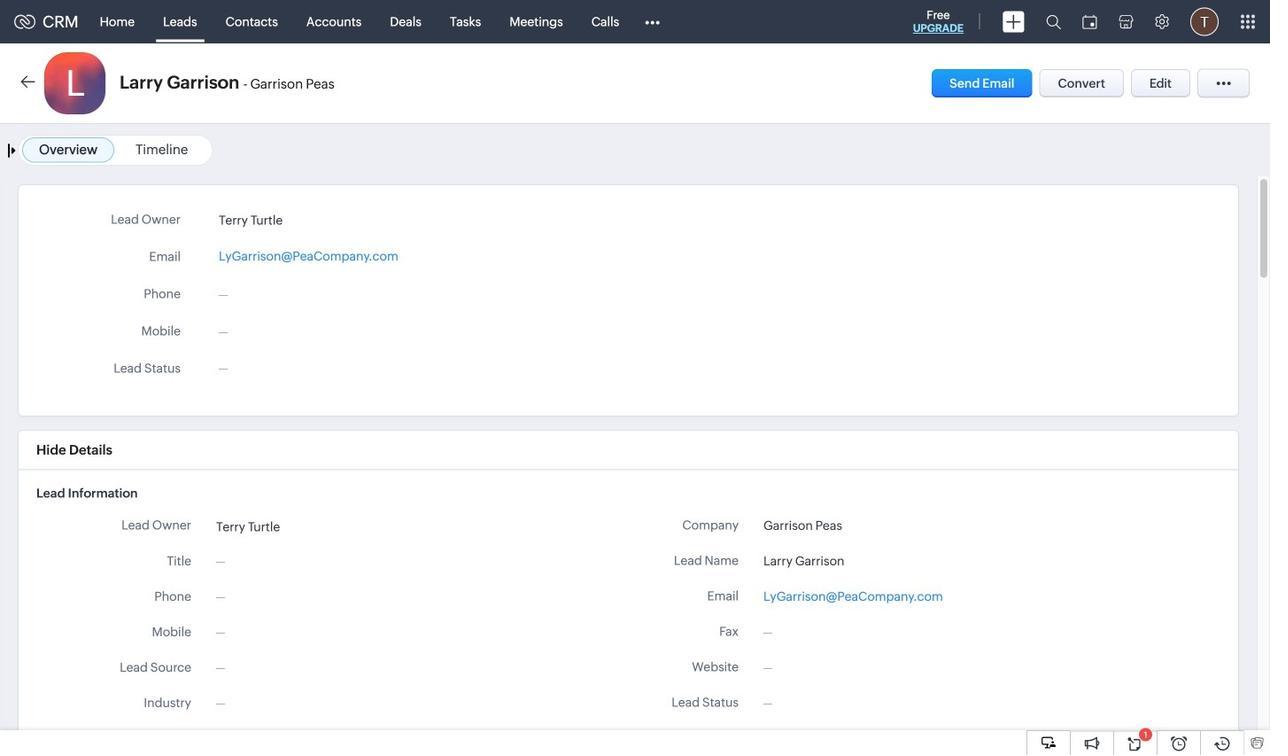 Task type: locate. For each thing, give the bounding box(es) containing it.
search element
[[1036, 0, 1072, 43]]

search image
[[1047, 14, 1062, 29]]

profile image
[[1191, 8, 1219, 36]]

calendar image
[[1083, 15, 1098, 29]]

Other Modules field
[[634, 8, 672, 36]]

logo image
[[14, 15, 35, 29]]



Task type: describe. For each thing, give the bounding box(es) containing it.
profile element
[[1180, 0, 1230, 43]]

create menu image
[[1003, 11, 1025, 32]]

create menu element
[[993, 0, 1036, 43]]



Task type: vqa. For each thing, say whether or not it's contained in the screenshot.
Create Menu IMAGE
yes



